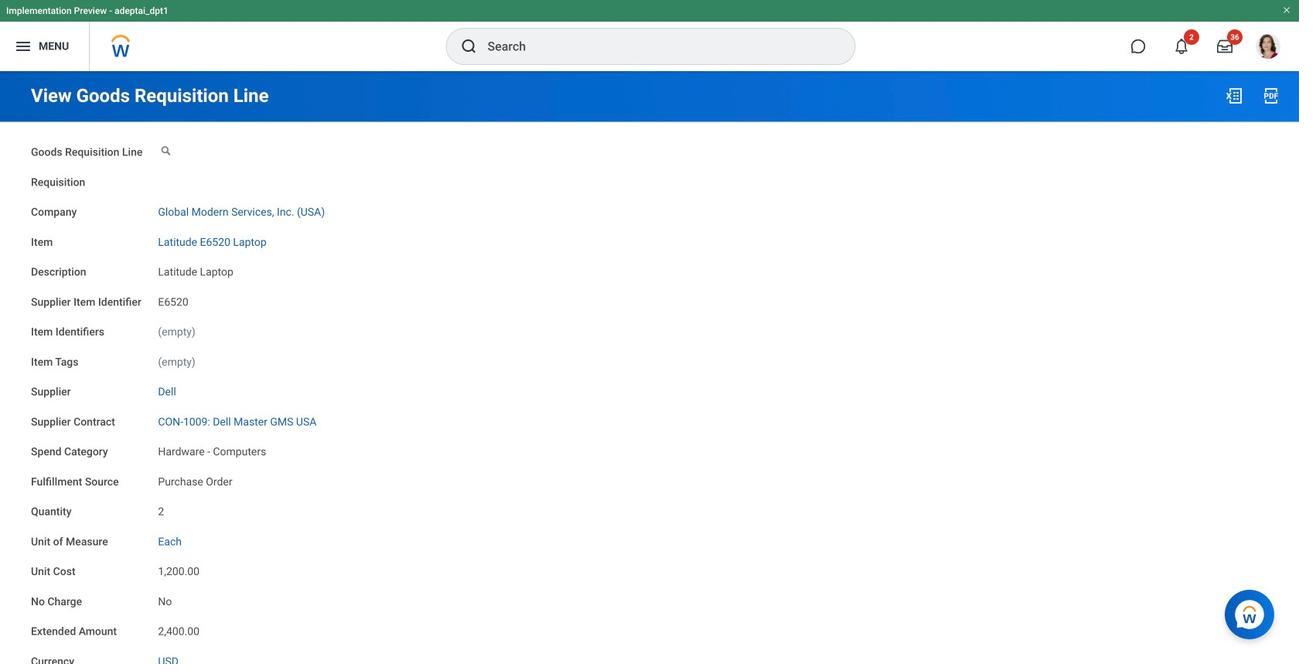 Task type: locate. For each thing, give the bounding box(es) containing it.
search image
[[460, 37, 478, 56]]

banner
[[0, 0, 1300, 71]]

export to excel image
[[1225, 87, 1244, 105]]

purchase order element
[[158, 473, 233, 488]]

view printable version (pdf) image
[[1263, 87, 1281, 105]]

profile logan mcneil image
[[1256, 34, 1281, 62]]

main content
[[0, 71, 1300, 665]]



Task type: vqa. For each thing, say whether or not it's contained in the screenshot.
justify image
yes



Task type: describe. For each thing, give the bounding box(es) containing it.
inbox large image
[[1218, 39, 1233, 54]]

notifications large image
[[1174, 39, 1190, 54]]

hardware - computers element
[[158, 443, 266, 458]]

Search Workday  search field
[[488, 29, 824, 63]]

justify image
[[14, 37, 32, 56]]

close environment banner image
[[1283, 5, 1292, 15]]



